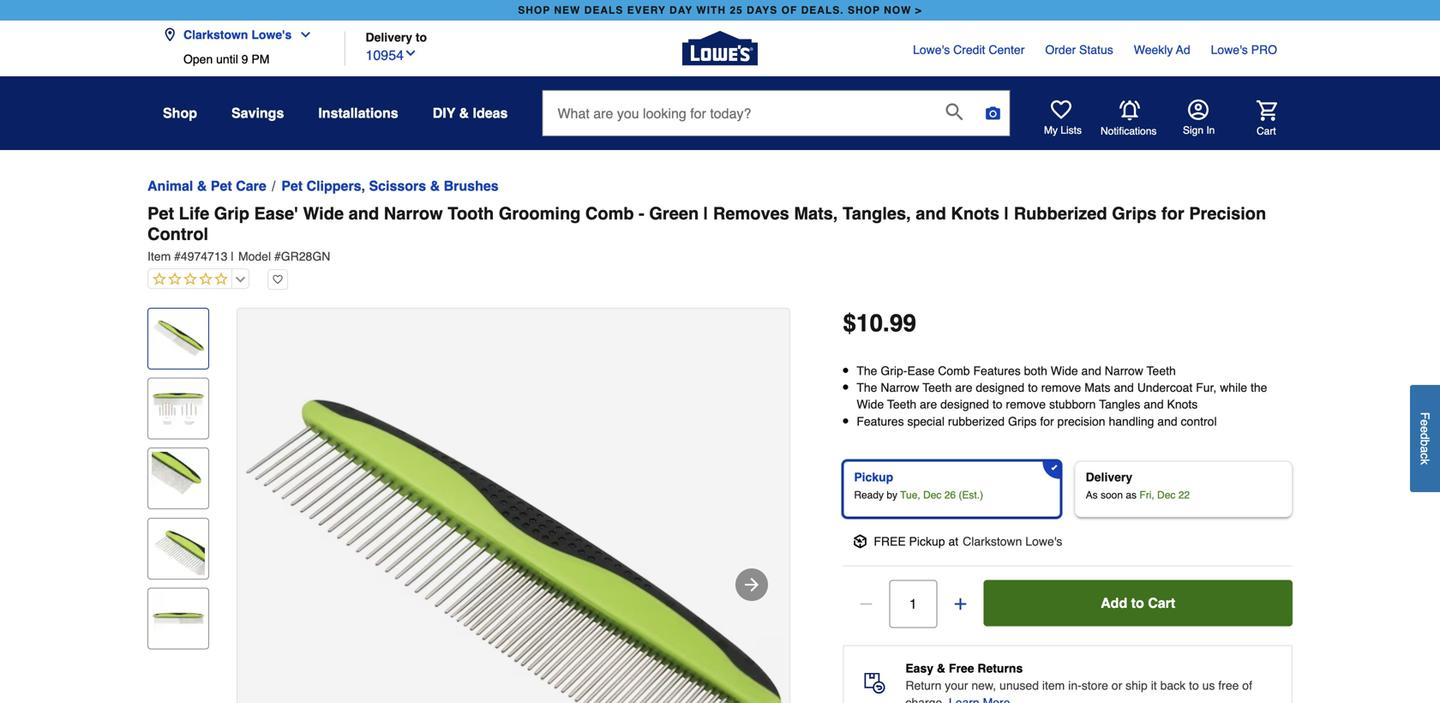 Task type: vqa. For each thing, say whether or not it's contained in the screenshot.
24-
no



Task type: locate. For each thing, give the bounding box(es) containing it.
model
[[238, 250, 271, 263]]

to left us
[[1189, 679, 1199, 692]]

0 vertical spatial remove
[[1041, 381, 1081, 394]]

| left rubberized
[[1005, 204, 1009, 223]]

comb left "-"
[[586, 204, 634, 223]]

1 horizontal spatial wide
[[857, 398, 884, 411]]

store
[[1082, 679, 1109, 692]]

2 vertical spatial wide
[[857, 398, 884, 411]]

to up rubberized on the bottom right of page
[[993, 398, 1003, 411]]

and
[[349, 204, 379, 223], [916, 204, 946, 223], [1082, 364, 1102, 378], [1114, 381, 1134, 394], [1144, 398, 1164, 411], [1158, 414, 1178, 428]]

grip-
[[881, 364, 908, 378]]

savings
[[231, 105, 284, 121]]

2 vertical spatial narrow
[[881, 381, 920, 394]]

pet inside pet life  grip ease' wide and narrow tooth grooming comb - green | removes mats, tangles, and knots | rubberized grips for precision control item # 4974713 | model # gr28gn
[[147, 204, 174, 223]]

remove up stubborn
[[1041, 381, 1081, 394]]

delivery for to
[[366, 30, 412, 44]]

by
[[887, 489, 898, 501]]

& right diy
[[459, 105, 469, 121]]

comb inside the grip-ease comb features both wide and narrow teeth the narrow teeth are designed to remove mats and undercoat fur, while the wide teeth are designed to remove stubborn tangles and knots features special rubberized grips for precision handling and control
[[938, 364, 970, 378]]

clippers,
[[307, 178, 365, 194]]

to right add
[[1132, 595, 1144, 611]]

f
[[1419, 412, 1432, 420]]

0 horizontal spatial wide
[[303, 204, 344, 223]]

lowe's inside clarkstown lowe's button
[[252, 28, 292, 42]]

shop new deals every day with 25 days of deals. shop now > link
[[515, 0, 926, 21]]

2 horizontal spatial wide
[[1051, 364, 1078, 378]]

0 horizontal spatial grips
[[1008, 414, 1037, 428]]

wide
[[303, 204, 344, 223], [1051, 364, 1078, 378], [857, 398, 884, 411]]

animal & pet care
[[147, 178, 266, 194]]

#
[[174, 250, 181, 263], [274, 250, 281, 263]]

lowe's home improvement notification center image
[[1120, 100, 1140, 121]]

a
[[1419, 446, 1432, 453]]

1 horizontal spatial knots
[[1167, 398, 1198, 411]]

& left brushes at the left top of page
[[430, 178, 440, 194]]

# right model
[[274, 250, 281, 263]]

order
[[1046, 43, 1076, 57]]

& inside easy & free returns return your new, unused item in-store or ship it back to us free of charge.
[[937, 661, 946, 675]]

pet
[[211, 178, 232, 194], [281, 178, 303, 194], [147, 204, 174, 223]]

0 vertical spatial features
[[974, 364, 1021, 378]]

are up special
[[920, 398, 937, 411]]

pickup image
[[853, 534, 867, 548]]

for inside the grip-ease comb features both wide and narrow teeth the narrow teeth are designed to remove mats and undercoat fur, while the wide teeth are designed to remove stubborn tangles and knots features special rubberized grips for precision handling and control
[[1040, 414, 1054, 428]]

narrow
[[384, 204, 443, 223], [1105, 364, 1144, 378], [881, 381, 920, 394]]

0 vertical spatial the
[[857, 364, 878, 378]]

wide right both
[[1051, 364, 1078, 378]]

for
[[1162, 204, 1185, 223], [1040, 414, 1054, 428]]

and right tangles,
[[916, 204, 946, 223]]

0 vertical spatial narrow
[[384, 204, 443, 223]]

e
[[1419, 420, 1432, 426], [1419, 426, 1432, 433]]

clarkstown right at
[[963, 534, 1022, 548]]

1 horizontal spatial are
[[955, 381, 973, 394]]

1 horizontal spatial pet
[[211, 178, 232, 194]]

pro
[[1252, 43, 1278, 57]]

pet clippers, scissors & brushes
[[281, 178, 499, 194]]

designed down both
[[976, 381, 1025, 394]]

1 vertical spatial delivery
[[1086, 470, 1133, 484]]

1 horizontal spatial shop
[[848, 4, 880, 16]]

10954
[[366, 47, 404, 63]]

2 shop from the left
[[848, 4, 880, 16]]

the down 10
[[857, 381, 878, 394]]

teeth up special
[[887, 398, 917, 411]]

1 vertical spatial designed
[[941, 398, 989, 411]]

1 horizontal spatial delivery
[[1086, 470, 1133, 484]]

0 vertical spatial delivery
[[366, 30, 412, 44]]

to up chevron down image
[[416, 30, 427, 44]]

1 vertical spatial comb
[[938, 364, 970, 378]]

shop button
[[163, 98, 197, 129]]

free
[[874, 534, 906, 548]]

cart button
[[1233, 100, 1278, 138]]

pickup inside pickup ready by tue, dec 26 (est.)
[[854, 470, 894, 484]]

0 horizontal spatial for
[[1040, 414, 1054, 428]]

| left model
[[231, 250, 234, 263]]

& for animal
[[197, 178, 207, 194]]

shop
[[518, 4, 551, 16], [848, 4, 880, 16]]

1 horizontal spatial grips
[[1112, 204, 1157, 223]]

0 vertical spatial wide
[[303, 204, 344, 223]]

0 vertical spatial grips
[[1112, 204, 1157, 223]]

cart down lowe's home improvement cart icon on the top
[[1257, 125, 1276, 137]]

grips
[[1112, 204, 1157, 223], [1008, 414, 1037, 428]]

pet for life
[[147, 204, 174, 223]]

lowe's inside lowe's credit center link
[[913, 43, 950, 57]]

comb right the ease
[[938, 364, 970, 378]]

1 horizontal spatial narrow
[[881, 381, 920, 394]]

1 horizontal spatial pickup
[[909, 534, 945, 548]]

2 dec from the left
[[1158, 489, 1176, 501]]

for down stubborn
[[1040, 414, 1054, 428]]

pickup up ready
[[854, 470, 894, 484]]

0 horizontal spatial narrow
[[384, 204, 443, 223]]

day
[[670, 4, 693, 16]]

grips right rubberized
[[1112, 204, 1157, 223]]

1 dec from the left
[[923, 489, 942, 501]]

minus image
[[858, 595, 875, 613]]

1 vertical spatial teeth
[[923, 381, 952, 394]]

1 shop from the left
[[518, 4, 551, 16]]

center
[[989, 43, 1025, 57]]

1 horizontal spatial clarkstown
[[963, 534, 1022, 548]]

pet life  #gr28gn image
[[238, 309, 790, 703]]

1 horizontal spatial comb
[[938, 364, 970, 378]]

wide down clippers,
[[303, 204, 344, 223]]

sign in button
[[1183, 99, 1215, 137]]

dec left 26
[[923, 489, 942, 501]]

cart right add
[[1148, 595, 1176, 611]]

0 vertical spatial knots
[[951, 204, 1000, 223]]

lowe's pro
[[1211, 43, 1278, 57]]

it
[[1151, 679, 1157, 692]]

grip
[[214, 204, 249, 223]]

lowe's pro link
[[1211, 41, 1278, 58]]

for left 'precision'
[[1162, 204, 1185, 223]]

savings button
[[231, 98, 284, 129]]

0 vertical spatial pickup
[[854, 470, 894, 484]]

0 vertical spatial clarkstown
[[183, 28, 248, 42]]

2 vertical spatial teeth
[[887, 398, 917, 411]]

0 horizontal spatial delivery
[[366, 30, 412, 44]]

scissors
[[369, 178, 426, 194]]

1 e from the top
[[1419, 420, 1432, 426]]

pet up 'ease''
[[281, 178, 303, 194]]

10954 button
[[366, 43, 418, 66]]

narrow down scissors
[[384, 204, 443, 223]]

item
[[147, 250, 171, 263]]

delivery up soon
[[1086, 470, 1133, 484]]

0 horizontal spatial knots
[[951, 204, 1000, 223]]

# right item
[[174, 250, 181, 263]]

0 horizontal spatial pet
[[147, 204, 174, 223]]

are up rubberized on the bottom right of page
[[955, 381, 973, 394]]

both
[[1024, 364, 1048, 378]]

2 horizontal spatial narrow
[[1105, 364, 1144, 378]]

1 horizontal spatial cart
[[1257, 125, 1276, 137]]

0 horizontal spatial #
[[174, 250, 181, 263]]

& inside button
[[459, 105, 469, 121]]

designed up rubberized on the bottom right of page
[[941, 398, 989, 411]]

delivery up 10954
[[366, 30, 412, 44]]

d
[[1419, 433, 1432, 440]]

1 horizontal spatial for
[[1162, 204, 1185, 223]]

e up d
[[1419, 420, 1432, 426]]

handling
[[1109, 414, 1154, 428]]

dec inside pickup ready by tue, dec 26 (est.)
[[923, 489, 942, 501]]

precision
[[1058, 414, 1106, 428]]

to inside button
[[1132, 595, 1144, 611]]

1 vertical spatial wide
[[1051, 364, 1078, 378]]

1 vertical spatial narrow
[[1105, 364, 1144, 378]]

narrow inside pet life  grip ease' wide and narrow tooth grooming comb - green | removes mats, tangles, and knots | rubberized grips for precision control item # 4974713 | model # gr28gn
[[384, 204, 443, 223]]

1 horizontal spatial #
[[274, 250, 281, 263]]

& for easy
[[937, 661, 946, 675]]

0 horizontal spatial pickup
[[854, 470, 894, 484]]

teeth down the ease
[[923, 381, 952, 394]]

special
[[908, 414, 945, 428]]

1 horizontal spatial dec
[[1158, 489, 1176, 501]]

0 vertical spatial comb
[[586, 204, 634, 223]]

shop left now
[[848, 4, 880, 16]]

comb inside pet life  grip ease' wide and narrow tooth grooming comb - green | removes mats, tangles, and knots | rubberized grips for precision control item # 4974713 | model # gr28gn
[[586, 204, 634, 223]]

1 vertical spatial cart
[[1148, 595, 1176, 611]]

tooth
[[448, 204, 494, 223]]

my
[[1044, 124, 1058, 136]]

for inside pet life  grip ease' wide and narrow tooth grooming comb - green | removes mats, tangles, and knots | rubberized grips for precision control item # 4974713 | model # gr28gn
[[1162, 204, 1185, 223]]

easy
[[906, 661, 934, 675]]

1 vertical spatial for
[[1040, 414, 1054, 428]]

item number 4 9 7 4 7 1 3 and model number g r 2 8 g n element
[[147, 248, 1293, 265]]

diy
[[433, 105, 455, 121]]

weekly ad link
[[1134, 41, 1191, 58]]

lowe's home improvement cart image
[[1257, 100, 1278, 121]]

pet life  #gr28gn - thumbnail4 image
[[152, 522, 205, 575]]

grips inside the grip-ease comb features both wide and narrow teeth the narrow teeth are designed to remove mats and undercoat fur, while the wide teeth are designed to remove stubborn tangles and knots features special rubberized grips for precision handling and control
[[1008, 414, 1037, 428]]

1 vertical spatial the
[[857, 381, 878, 394]]

2 horizontal spatial pet
[[281, 178, 303, 194]]

1 vertical spatial knots
[[1167, 398, 1198, 411]]

pet up control
[[147, 204, 174, 223]]

2 horizontal spatial teeth
[[1147, 364, 1176, 378]]

0 horizontal spatial features
[[857, 414, 904, 428]]

wide down the grip-
[[857, 398, 884, 411]]

pet life  #gr28gn - thumbnail5 image
[[152, 592, 205, 645]]

dec left 22
[[1158, 489, 1176, 501]]

knots inside pet life  grip ease' wide and narrow tooth grooming comb - green | removes mats, tangles, and knots | rubberized grips for precision control item # 4974713 | model # gr28gn
[[951, 204, 1000, 223]]

10
[[856, 310, 883, 337]]

care
[[236, 178, 266, 194]]

& up life
[[197, 178, 207, 194]]

e up b in the right of the page
[[1419, 426, 1432, 433]]

return
[[906, 679, 942, 692]]

0 horizontal spatial clarkstown
[[183, 28, 248, 42]]

None search field
[[542, 90, 1010, 150]]

teeth up undercoat
[[1147, 364, 1176, 378]]

0 vertical spatial for
[[1162, 204, 1185, 223]]

0 horizontal spatial comb
[[586, 204, 634, 223]]

to down both
[[1028, 381, 1038, 394]]

0 horizontal spatial dec
[[923, 489, 942, 501]]

pickup
[[854, 470, 894, 484], [909, 534, 945, 548]]

pet up 'grip'
[[211, 178, 232, 194]]

lowe's credit center
[[913, 43, 1025, 57]]

and down undercoat
[[1144, 398, 1164, 411]]

cart
[[1257, 125, 1276, 137], [1148, 595, 1176, 611]]

narrow down the grip-
[[881, 381, 920, 394]]

lowe's home improvement lists image
[[1051, 99, 1072, 120]]

knots left rubberized
[[951, 204, 1000, 223]]

features
[[974, 364, 1021, 378], [857, 414, 904, 428]]

features left both
[[974, 364, 1021, 378]]

chevron down image
[[292, 28, 312, 42]]

deals
[[584, 4, 624, 16]]

| right green
[[704, 204, 709, 223]]

pickup left at
[[909, 534, 945, 548]]

features left special
[[857, 414, 904, 428]]

option group
[[836, 454, 1300, 524]]

pet life  #gr28gn - thumbnail2 image
[[152, 382, 205, 435]]

Search Query text field
[[543, 91, 932, 135]]

shop left new on the top
[[518, 4, 551, 16]]

26
[[945, 489, 956, 501]]

notifications
[[1101, 125, 1157, 137]]

tangles,
[[843, 204, 911, 223]]

with
[[697, 4, 726, 16]]

your
[[945, 679, 968, 692]]

delivery inside delivery as soon as fri, dec 22
[[1086, 470, 1133, 484]]

remove down both
[[1006, 398, 1046, 411]]

& for diy
[[459, 105, 469, 121]]

rubberized
[[1014, 204, 1107, 223]]

as
[[1086, 489, 1098, 501]]

narrow up mats
[[1105, 364, 1144, 378]]

2 e from the top
[[1419, 426, 1432, 433]]

clarkstown up open until 9 pm
[[183, 28, 248, 42]]

soon
[[1101, 489, 1123, 501]]

clarkstown lowe's button
[[163, 18, 319, 52]]

0 horizontal spatial shop
[[518, 4, 551, 16]]

knots up control
[[1167, 398, 1198, 411]]

0 vertical spatial are
[[955, 381, 973, 394]]

& left free at bottom
[[937, 661, 946, 675]]

as
[[1126, 489, 1137, 501]]

0 horizontal spatial |
[[231, 250, 234, 263]]

0 horizontal spatial teeth
[[887, 398, 917, 411]]

1 vertical spatial pickup
[[909, 534, 945, 548]]

2 # from the left
[[274, 250, 281, 263]]

0 horizontal spatial cart
[[1148, 595, 1176, 611]]

stubborn
[[1049, 398, 1096, 411]]

1 vertical spatial are
[[920, 398, 937, 411]]

lowe's home improvement logo image
[[683, 11, 758, 86]]

the left the grip-
[[857, 364, 878, 378]]

1 vertical spatial grips
[[1008, 414, 1037, 428]]

comb
[[586, 204, 634, 223], [938, 364, 970, 378]]

grips right rubberized on the bottom right of page
[[1008, 414, 1037, 428]]

every
[[627, 4, 666, 16]]

1 vertical spatial features
[[857, 414, 904, 428]]



Task type: describe. For each thing, give the bounding box(es) containing it.
pet life  #gr28gn - thumbnail image
[[152, 312, 205, 365]]

us
[[1203, 679, 1215, 692]]

diy & ideas
[[433, 105, 508, 121]]

f e e d b a c k button
[[1410, 385, 1440, 492]]

rubberized
[[948, 414, 1005, 428]]

life
[[179, 204, 209, 223]]

clarkstown lowe's
[[183, 28, 292, 42]]

and up tangles
[[1114, 381, 1134, 394]]

lowe's credit center link
[[913, 41, 1025, 58]]

my lists link
[[1044, 99, 1082, 137]]

2 horizontal spatial |
[[1005, 204, 1009, 223]]

ad
[[1176, 43, 1191, 57]]

of
[[1243, 679, 1253, 692]]

99
[[890, 310, 917, 337]]

fur,
[[1196, 381, 1217, 394]]

pet for clippers,
[[281, 178, 303, 194]]

4974713
[[181, 250, 228, 263]]

fri,
[[1140, 489, 1155, 501]]

shop new deals every day with 25 days of deals. shop now >
[[518, 4, 922, 16]]

1 vertical spatial clarkstown
[[963, 534, 1022, 548]]

item
[[1043, 679, 1065, 692]]

0 vertical spatial teeth
[[1147, 364, 1176, 378]]

lowe's home improvement account image
[[1188, 99, 1209, 120]]

brushes
[[444, 178, 499, 194]]

unused
[[1000, 679, 1039, 692]]

animal & pet care link
[[147, 176, 266, 196]]

grooming
[[499, 204, 581, 223]]

0 vertical spatial designed
[[976, 381, 1025, 394]]

delivery as soon as fri, dec 22
[[1086, 470, 1190, 501]]

ideas
[[473, 105, 508, 121]]

clarkstown inside button
[[183, 28, 248, 42]]

.
[[883, 310, 890, 337]]

plus image
[[952, 595, 969, 613]]

1 horizontal spatial teeth
[[923, 381, 952, 394]]

2 the from the top
[[857, 381, 878, 394]]

search image
[[946, 103, 963, 120]]

pet clippers, scissors & brushes link
[[281, 176, 499, 196]]

add
[[1101, 595, 1128, 611]]

delivery for as
[[1086, 470, 1133, 484]]

tangles
[[1099, 398, 1141, 411]]

knots inside the grip-ease comb features both wide and narrow teeth the narrow teeth are designed to remove mats and undercoat fur, while the wide teeth are designed to remove stubborn tangles and knots features special rubberized grips for precision handling and control
[[1167, 398, 1198, 411]]

and down pet clippers, scissors & brushes link
[[349, 204, 379, 223]]

option group containing pickup
[[836, 454, 1300, 524]]

or
[[1112, 679, 1123, 692]]

credit
[[954, 43, 986, 57]]

my lists
[[1044, 124, 1082, 136]]

heart outline image
[[268, 269, 288, 290]]

camera image
[[985, 105, 1002, 122]]

and left control
[[1158, 414, 1178, 428]]

and up mats
[[1082, 364, 1102, 378]]

add to cart button
[[984, 580, 1293, 626]]

9
[[242, 52, 248, 66]]

of
[[782, 4, 798, 16]]

chevron down image
[[404, 46, 418, 60]]

-
[[639, 204, 645, 223]]

pet life  grip ease' wide and narrow tooth grooming comb - green | removes mats, tangles, and knots | rubberized grips for precision control item # 4974713 | model # gr28gn
[[147, 204, 1267, 263]]

zero stars image
[[148, 272, 228, 288]]

0 vertical spatial cart
[[1257, 125, 1276, 137]]

deals.
[[801, 4, 844, 16]]

status
[[1080, 43, 1114, 57]]

undercoat
[[1138, 381, 1193, 394]]

1 horizontal spatial |
[[704, 204, 709, 223]]

0 horizontal spatial are
[[920, 398, 937, 411]]

Stepper number input field with increment and decrement buttons number field
[[889, 580, 937, 628]]

arrow right image
[[742, 574, 762, 595]]

wide inside pet life  grip ease' wide and narrow tooth grooming comb - green | removes mats, tangles, and knots | rubberized grips for precision control item # 4974713 | model # gr28gn
[[303, 204, 344, 223]]

open until 9 pm
[[183, 52, 270, 66]]

while
[[1220, 381, 1248, 394]]

at
[[949, 534, 959, 548]]

location image
[[163, 28, 177, 42]]

1 horizontal spatial features
[[974, 364, 1021, 378]]

new
[[554, 4, 581, 16]]

pet life  #gr28gn - thumbnail3 image
[[152, 452, 205, 505]]

dec inside delivery as soon as fri, dec 22
[[1158, 489, 1176, 501]]

until
[[216, 52, 238, 66]]

removes
[[713, 204, 790, 223]]

installations
[[318, 105, 398, 121]]

$
[[843, 310, 856, 337]]

delivery to
[[366, 30, 427, 44]]

pickup ready by tue, dec 26 (est.)
[[854, 470, 984, 501]]

free pickup at clarkstown lowe's
[[874, 534, 1063, 548]]

order status link
[[1046, 41, 1114, 58]]

$ 10 . 99
[[843, 310, 917, 337]]

ease'
[[254, 204, 298, 223]]

f e e d b a c k
[[1419, 412, 1432, 465]]

25
[[730, 4, 743, 16]]

now
[[884, 4, 912, 16]]

sign
[[1183, 124, 1204, 136]]

back
[[1161, 679, 1186, 692]]

ease
[[908, 364, 935, 378]]

to inside easy & free returns return your new, unused item in-store or ship it back to us free of charge.
[[1189, 679, 1199, 692]]

(est.)
[[959, 489, 984, 501]]

1 # from the left
[[174, 250, 181, 263]]

weekly ad
[[1134, 43, 1191, 57]]

1 the from the top
[[857, 364, 878, 378]]

lists
[[1061, 124, 1082, 136]]

days
[[747, 4, 778, 16]]

1 vertical spatial remove
[[1006, 398, 1046, 411]]

mats
[[1085, 381, 1111, 394]]

charge.
[[906, 696, 946, 703]]

returns
[[978, 661, 1023, 675]]

lowe's inside the lowe's pro link
[[1211, 43, 1248, 57]]

free
[[1219, 679, 1239, 692]]

add to cart
[[1101, 595, 1176, 611]]

the grip-ease comb features both wide and narrow teeth the narrow teeth are designed to remove mats and undercoat fur, while the wide teeth are designed to remove stubborn tangles and knots features special rubberized grips for precision handling and control
[[857, 364, 1268, 428]]

grips inside pet life  grip ease' wide and narrow tooth grooming comb - green | removes mats, tangles, and knots | rubberized grips for precision control item # 4974713 | model # gr28gn
[[1112, 204, 1157, 223]]

in
[[1207, 124, 1215, 136]]

sign in
[[1183, 124, 1215, 136]]

ready
[[854, 489, 884, 501]]

in-
[[1069, 679, 1082, 692]]

control
[[1181, 414, 1217, 428]]

easy & free returns return your new, unused item in-store or ship it back to us free of charge.
[[906, 661, 1253, 703]]

new,
[[972, 679, 996, 692]]

weekly
[[1134, 43, 1173, 57]]

shop
[[163, 105, 197, 121]]

tue,
[[901, 489, 921, 501]]



